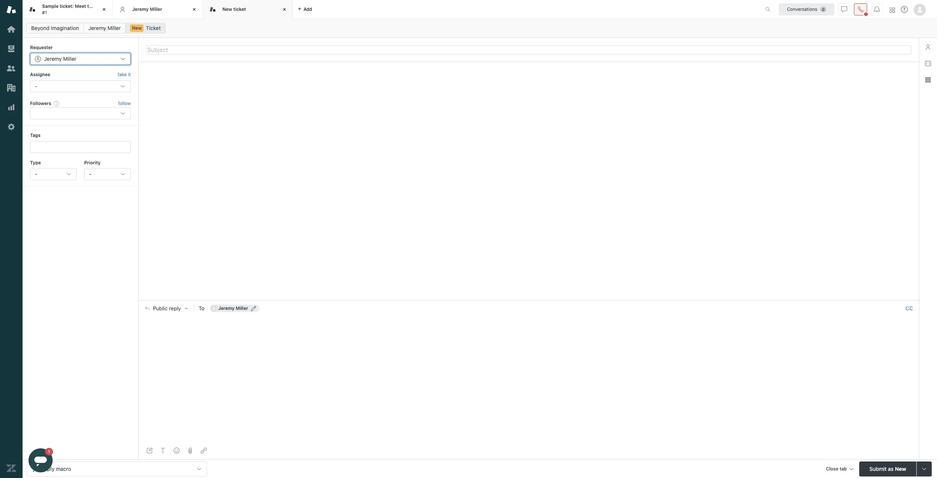 Task type: vqa. For each thing, say whether or not it's contained in the screenshot.
jeremy miller
yes



Task type: describe. For each thing, give the bounding box(es) containing it.
ticket inside sample ticket: meet the ticket #1
[[96, 3, 108, 9]]

to
[[199, 306, 205, 312]]

the
[[87, 3, 94, 9]]

new for new ticket
[[222, 6, 232, 12]]

- for type
[[35, 171, 37, 177]]

submit
[[870, 466, 887, 473]]

new ticket tab
[[203, 0, 293, 19]]

add link (cmd k) image
[[201, 448, 207, 454]]

jeremy miller right millerjeremy500@gmail.com icon
[[218, 306, 248, 312]]

take it
[[118, 72, 131, 78]]

reply
[[169, 306, 181, 312]]

beyond
[[31, 25, 49, 31]]

add button
[[293, 0, 317, 18]]

reporting image
[[6, 103, 16, 112]]

jeremy inside secondary element
[[88, 25, 106, 31]]

millerjeremy500@gmail.com image
[[211, 306, 217, 312]]

miller inside tab
[[150, 6, 162, 12]]

customer context image
[[925, 44, 931, 50]]

apps image
[[925, 77, 931, 83]]

macro
[[56, 466, 71, 473]]

jeremy right millerjeremy500@gmail.com icon
[[218, 306, 235, 312]]

assignee
[[30, 72, 50, 78]]

miller inside requester element
[[63, 56, 76, 62]]

close image for tab containing sample ticket: meet the ticket
[[100, 6, 108, 13]]

Subject field
[[146, 45, 912, 54]]

ticket:
[[60, 3, 74, 9]]

apply
[[41, 466, 54, 473]]

secondary element
[[23, 21, 937, 36]]

get started image
[[6, 24, 16, 34]]

apply macro
[[41, 466, 71, 473]]

new ticket
[[222, 6, 246, 12]]

minimize composer image
[[526, 298, 532, 304]]

take
[[118, 72, 127, 78]]

info on adding followers image
[[53, 101, 59, 107]]

tags
[[30, 133, 40, 138]]

submit as new
[[870, 466, 906, 473]]

meet
[[75, 3, 86, 9]]

take it button
[[118, 71, 131, 79]]

jeremy miller tab
[[113, 0, 203, 19]]

add
[[304, 6, 312, 12]]

public reply button
[[139, 301, 194, 317]]

beyond imagination
[[31, 25, 79, 31]]

tabs tab list
[[23, 0, 758, 19]]

close image
[[191, 6, 198, 13]]

close
[[826, 467, 839, 472]]

it
[[128, 72, 131, 78]]

#1
[[42, 10, 47, 15]]

- for priority
[[89, 171, 91, 177]]

cc
[[906, 306, 913, 312]]

notifications image
[[874, 6, 880, 12]]

jeremy inside requester element
[[44, 56, 62, 62]]

admin image
[[6, 122, 16, 132]]

views image
[[6, 44, 16, 54]]

displays possible ticket submission types image
[[921, 467, 927, 473]]

jeremy miller inside tab
[[132, 6, 162, 12]]

zendesk image
[[6, 464, 16, 474]]

sample
[[42, 3, 59, 9]]

followers element
[[30, 108, 131, 120]]

as
[[888, 466, 894, 473]]



Task type: locate. For each thing, give the bounding box(es) containing it.
knowledge image
[[925, 60, 931, 67]]

jeremy miller link
[[83, 23, 126, 33]]

1 - button from the left
[[30, 168, 77, 180]]

0 horizontal spatial close image
[[100, 6, 108, 13]]

- button for priority
[[84, 168, 131, 180]]

close image inside tab
[[100, 6, 108, 13]]

add attachment image
[[187, 448, 193, 454]]

0 vertical spatial new
[[222, 6, 232, 12]]

ticket
[[96, 3, 108, 9], [233, 6, 246, 12]]

close image right the
[[100, 6, 108, 13]]

main element
[[0, 0, 23, 479]]

new inside secondary element
[[132, 25, 142, 31]]

jeremy inside tab
[[132, 6, 149, 12]]

public
[[153, 306, 168, 312]]

jeremy down the
[[88, 25, 106, 31]]

button displays agent's chat status as invisible. image
[[841, 6, 847, 12]]

requester
[[30, 45, 53, 50]]

jeremy down requester
[[44, 56, 62, 62]]

conversations
[[787, 6, 817, 12]]

sample ticket: meet the ticket #1
[[42, 3, 108, 15]]

- button for type
[[30, 168, 77, 180]]

jeremy miller inside secondary element
[[88, 25, 121, 31]]

- down priority at the left of page
[[89, 171, 91, 177]]

1 vertical spatial new
[[132, 25, 142, 31]]

close image left add dropdown button
[[281, 6, 288, 13]]

new right as
[[895, 466, 906, 473]]

type
[[30, 160, 41, 166]]

1 close image from the left
[[100, 6, 108, 13]]

draft mode image
[[147, 448, 153, 454]]

1 horizontal spatial - button
[[84, 168, 131, 180]]

ticket
[[146, 25, 161, 31]]

beyond imagination link
[[26, 23, 84, 33]]

followers
[[30, 101, 51, 106]]

edit user image
[[251, 306, 256, 312]]

requester element
[[30, 53, 131, 65]]

jeremy miller down requester
[[44, 56, 76, 62]]

imagination
[[51, 25, 79, 31]]

- button
[[30, 168, 77, 180], [84, 168, 131, 180]]

2 - button from the left
[[84, 168, 131, 180]]

- inside assignee element
[[35, 83, 37, 89]]

insert emojis image
[[174, 448, 180, 454]]

jeremy
[[132, 6, 149, 12], [88, 25, 106, 31], [44, 56, 62, 62], [218, 306, 235, 312]]

organizations image
[[6, 83, 16, 93]]

1 horizontal spatial close image
[[281, 6, 288, 13]]

jeremy miller down the
[[88, 25, 121, 31]]

miller
[[150, 6, 162, 12], [108, 25, 121, 31], [63, 56, 76, 62], [236, 306, 248, 312]]

assignee element
[[30, 80, 131, 92]]

new inside new ticket tab
[[222, 6, 232, 12]]

miller inside secondary element
[[108, 25, 121, 31]]

- button down priority at the left of page
[[84, 168, 131, 180]]

0 horizontal spatial - button
[[30, 168, 77, 180]]

- button down type
[[30, 168, 77, 180]]

new right close icon
[[222, 6, 232, 12]]

jeremy miller
[[132, 6, 162, 12], [88, 25, 121, 31], [44, 56, 76, 62], [218, 306, 248, 312]]

close tab
[[826, 467, 847, 472]]

1 horizontal spatial ticket
[[233, 6, 246, 12]]

- down type
[[35, 171, 37, 177]]

close image for new ticket tab on the left top
[[281, 6, 288, 13]]

- down 'assignee'
[[35, 83, 37, 89]]

cc button
[[906, 306, 913, 312]]

customers image
[[6, 64, 16, 73]]

jeremy miller inside requester element
[[44, 56, 76, 62]]

2 horizontal spatial new
[[895, 466, 906, 473]]

2 vertical spatial new
[[895, 466, 906, 473]]

new
[[222, 6, 232, 12], [132, 25, 142, 31], [895, 466, 906, 473]]

0 horizontal spatial new
[[132, 25, 142, 31]]

2 close image from the left
[[281, 6, 288, 13]]

follow button
[[118, 100, 131, 107]]

close tab button
[[823, 462, 856, 478]]

zendesk support image
[[6, 5, 16, 15]]

public reply
[[153, 306, 181, 312]]

conversations button
[[779, 3, 835, 15]]

zendesk products image
[[890, 7, 895, 13]]

get help image
[[901, 6, 908, 13]]

0 horizontal spatial ticket
[[96, 3, 108, 9]]

new left ticket
[[132, 25, 142, 31]]

tab
[[840, 467, 847, 472]]

-
[[35, 83, 37, 89], [35, 171, 37, 177], [89, 171, 91, 177]]

new for new
[[132, 25, 142, 31]]

format text image
[[160, 448, 166, 454]]

tab containing sample ticket: meet the ticket
[[23, 0, 113, 19]]

1 horizontal spatial new
[[222, 6, 232, 12]]

tab
[[23, 0, 113, 19]]

close image
[[100, 6, 108, 13], [281, 6, 288, 13]]

follow
[[118, 101, 131, 106]]

jeremy miller up ticket
[[132, 6, 162, 12]]

close image inside new ticket tab
[[281, 6, 288, 13]]

jeremy up ticket
[[132, 6, 149, 12]]

priority
[[84, 160, 100, 166]]

tags element
[[30, 141, 131, 153]]



